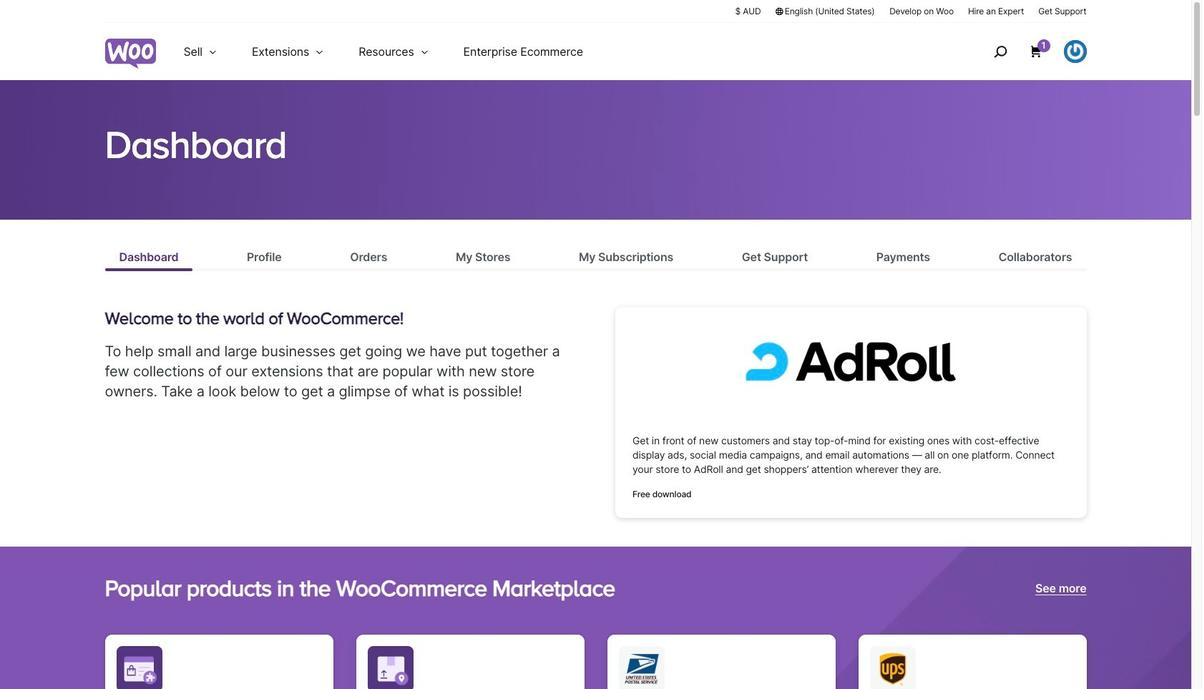 Task type: vqa. For each thing, say whether or not it's contained in the screenshot.
SEARCH Image at the top right
yes



Task type: locate. For each thing, give the bounding box(es) containing it.
open account menu image
[[1064, 40, 1087, 63]]

service navigation menu element
[[963, 28, 1087, 75]]

search image
[[989, 40, 1012, 63]]



